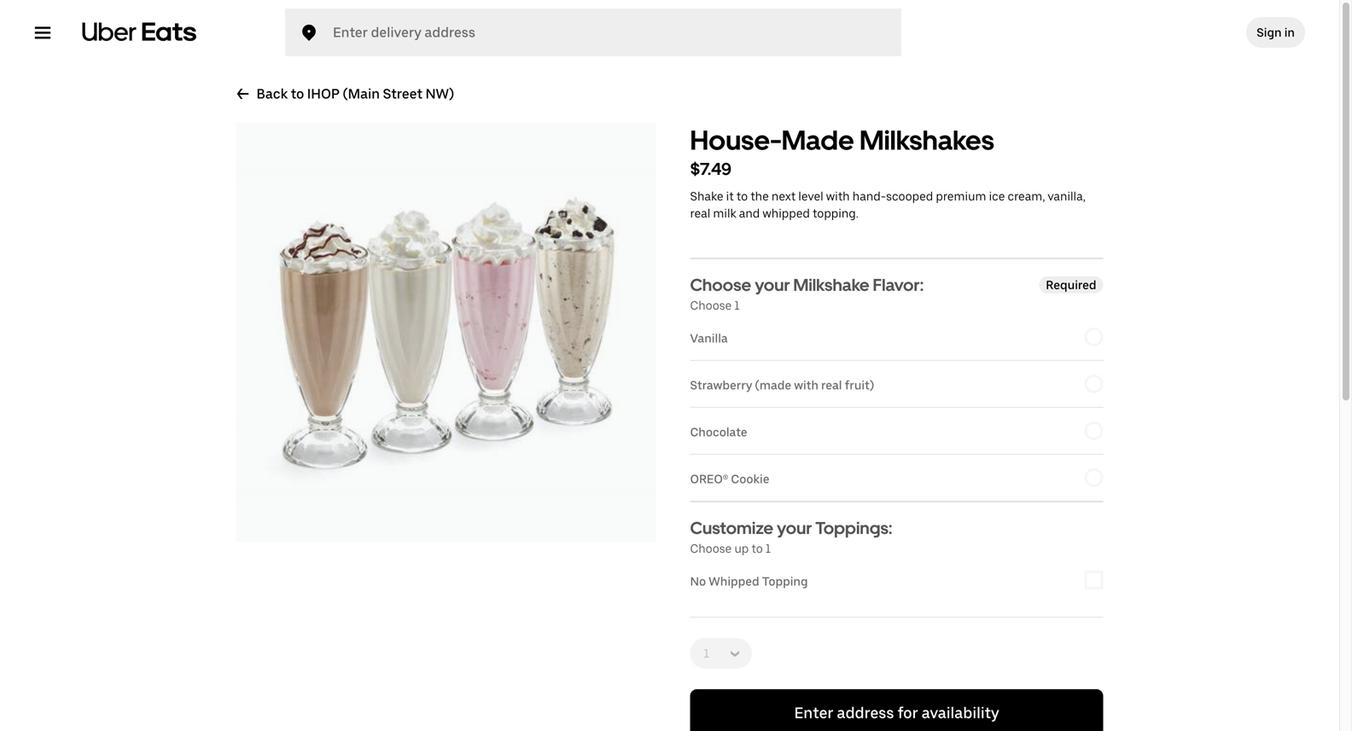 Task type: locate. For each thing, give the bounding box(es) containing it.
(made
[[755, 378, 792, 393]]

milkshake
[[794, 275, 870, 296]]

with up topping.
[[827, 189, 850, 204]]

to
[[291, 86, 304, 102], [737, 189, 748, 204], [752, 542, 763, 556]]

real down 'shake'
[[691, 206, 711, 221]]

0 horizontal spatial 1
[[735, 299, 740, 313]]

choose inside customize your toppings: choose up to 1
[[691, 542, 732, 556]]

milk
[[714, 206, 737, 221]]

0 vertical spatial real
[[691, 206, 711, 221]]

sign
[[1257, 25, 1283, 40]]

oreo® cookie
[[691, 472, 770, 487]]

1 horizontal spatial with
[[827, 189, 850, 204]]

vanilla,
[[1048, 189, 1086, 204]]

next
[[772, 189, 796, 204]]

1 vertical spatial to
[[737, 189, 748, 204]]

1 inside customize your toppings: choose up to 1
[[766, 542, 771, 556]]

address
[[837, 705, 895, 723]]

2 choose from the top
[[691, 299, 732, 313]]

your inside the choose your milkshake flavor: choose 1
[[755, 275, 791, 296]]

0 vertical spatial choose
[[691, 275, 752, 296]]

topping
[[762, 575, 808, 589]]

choose
[[691, 275, 752, 296], [691, 299, 732, 313], [691, 542, 732, 556]]

real left fruit)
[[822, 378, 843, 393]]

to right up
[[752, 542, 763, 556]]

shake it to the next level with hand-scooped premium ice cream, vanilla, real milk and whipped topping.
[[691, 189, 1086, 221]]

your
[[755, 275, 791, 296], [777, 518, 813, 539]]

no whipped topping
[[691, 575, 808, 589]]

no
[[691, 575, 707, 589]]

your up "topping"
[[777, 518, 813, 539]]

1 vertical spatial 1
[[766, 542, 771, 556]]

nw)
[[426, 86, 454, 102]]

0 vertical spatial 1
[[735, 299, 740, 313]]

1 horizontal spatial 1
[[766, 542, 771, 556]]

(main
[[343, 86, 380, 102]]

topping.
[[813, 206, 859, 221]]

scooped
[[887, 189, 934, 204]]

your inside customize your toppings: choose up to 1
[[777, 518, 813, 539]]

1
[[735, 299, 740, 313], [766, 542, 771, 556]]

to right 'it'
[[737, 189, 748, 204]]

your for choose
[[755, 275, 791, 296]]

2 vertical spatial to
[[752, 542, 763, 556]]

1 up strawberry
[[735, 299, 740, 313]]

1 vertical spatial choose
[[691, 299, 732, 313]]

enter address for availability
[[795, 705, 1000, 723]]

to right back
[[291, 86, 304, 102]]

cream,
[[1008, 189, 1046, 204]]

0 horizontal spatial to
[[291, 86, 304, 102]]

availability
[[922, 705, 1000, 723]]

chocolate
[[691, 425, 748, 440]]

sign in
[[1257, 25, 1296, 40]]

$7.49
[[691, 159, 732, 179]]

level
[[799, 189, 824, 204]]

3 choose from the top
[[691, 542, 732, 556]]

with
[[827, 189, 850, 204], [795, 378, 819, 393]]

oreo®
[[691, 472, 729, 487]]

1 horizontal spatial to
[[737, 189, 748, 204]]

real
[[691, 206, 711, 221], [822, 378, 843, 393]]

enter
[[795, 705, 834, 723]]

0 vertical spatial with
[[827, 189, 850, 204]]

1 vertical spatial real
[[822, 378, 843, 393]]

choose your milkshake flavor: choose 1
[[691, 275, 924, 313]]

0 vertical spatial your
[[755, 275, 791, 296]]

1 right up
[[766, 542, 771, 556]]

your left milkshake
[[755, 275, 791, 296]]

fruit)
[[845, 378, 875, 393]]

with right (made
[[795, 378, 819, 393]]

1 vertical spatial with
[[795, 378, 819, 393]]

hand-
[[853, 189, 887, 204]]

2 horizontal spatial to
[[752, 542, 763, 556]]

required
[[1047, 278, 1097, 293]]

uber eats home image
[[82, 22, 196, 43]]

0 vertical spatial to
[[291, 86, 304, 102]]

1 vertical spatial your
[[777, 518, 813, 539]]

back
[[257, 86, 288, 102]]

your for customize
[[777, 518, 813, 539]]

ihop
[[307, 86, 340, 102]]

0 horizontal spatial real
[[691, 206, 711, 221]]

it
[[727, 189, 734, 204]]

street
[[383, 86, 423, 102]]

2 vertical spatial choose
[[691, 542, 732, 556]]



Task type: describe. For each thing, give the bounding box(es) containing it.
and
[[739, 206, 760, 221]]

1 horizontal spatial real
[[822, 378, 843, 393]]

to inside customize your toppings: choose up to 1
[[752, 542, 763, 556]]

customize your toppings: choose up to 1
[[691, 518, 893, 556]]

house-made milkshakes $7.49
[[691, 124, 995, 179]]

for
[[898, 705, 919, 723]]

up
[[735, 542, 749, 556]]

premium
[[936, 189, 987, 204]]

with inside shake it to the next level with hand-scooped premium ice cream, vanilla, real milk and whipped topping.
[[827, 189, 850, 204]]

vanilla
[[691, 331, 728, 346]]

house-
[[691, 124, 782, 156]]

strawberry
[[691, 378, 753, 393]]

whipped
[[709, 575, 760, 589]]

shake
[[691, 189, 724, 204]]

flavor:
[[873, 275, 924, 296]]

ice
[[990, 189, 1006, 204]]

back to ihop (main street nw) link
[[236, 85, 454, 102]]

to inside shake it to the next level with hand-scooped premium ice cream, vanilla, real milk and whipped topping.
[[737, 189, 748, 204]]

toppings:
[[816, 518, 893, 539]]

strawberry (made with real fruit)
[[691, 378, 875, 393]]

milkshakes
[[860, 124, 995, 156]]

the
[[751, 189, 769, 204]]

0 horizontal spatial with
[[795, 378, 819, 393]]

cookie
[[731, 472, 770, 487]]

main navigation menu image
[[34, 24, 51, 41]]

to inside back to ihop (main street nw) link
[[291, 86, 304, 102]]

enter address for availability button
[[691, 690, 1104, 732]]

1 inside the choose your milkshake flavor: choose 1
[[735, 299, 740, 313]]

Enter delivery address text field
[[333, 15, 881, 50]]

in
[[1285, 25, 1296, 40]]

real inside shake it to the next level with hand-scooped premium ice cream, vanilla, real milk and whipped topping.
[[691, 206, 711, 221]]

back to ihop (main street nw)
[[257, 86, 454, 102]]

sign in link
[[1247, 17, 1306, 48]]

1 choose from the top
[[691, 275, 752, 296]]

whipped
[[763, 206, 810, 221]]

made
[[782, 124, 855, 156]]

customize
[[691, 518, 774, 539]]



Task type: vqa. For each thing, say whether or not it's contained in the screenshot.
Breadsticks Traditional breadsticks topped with garlic butter sauce and parmesan or cheese breadsticks topped with garlic butter sauce and mozzarella cheese. Both served with dipping sauce
no



